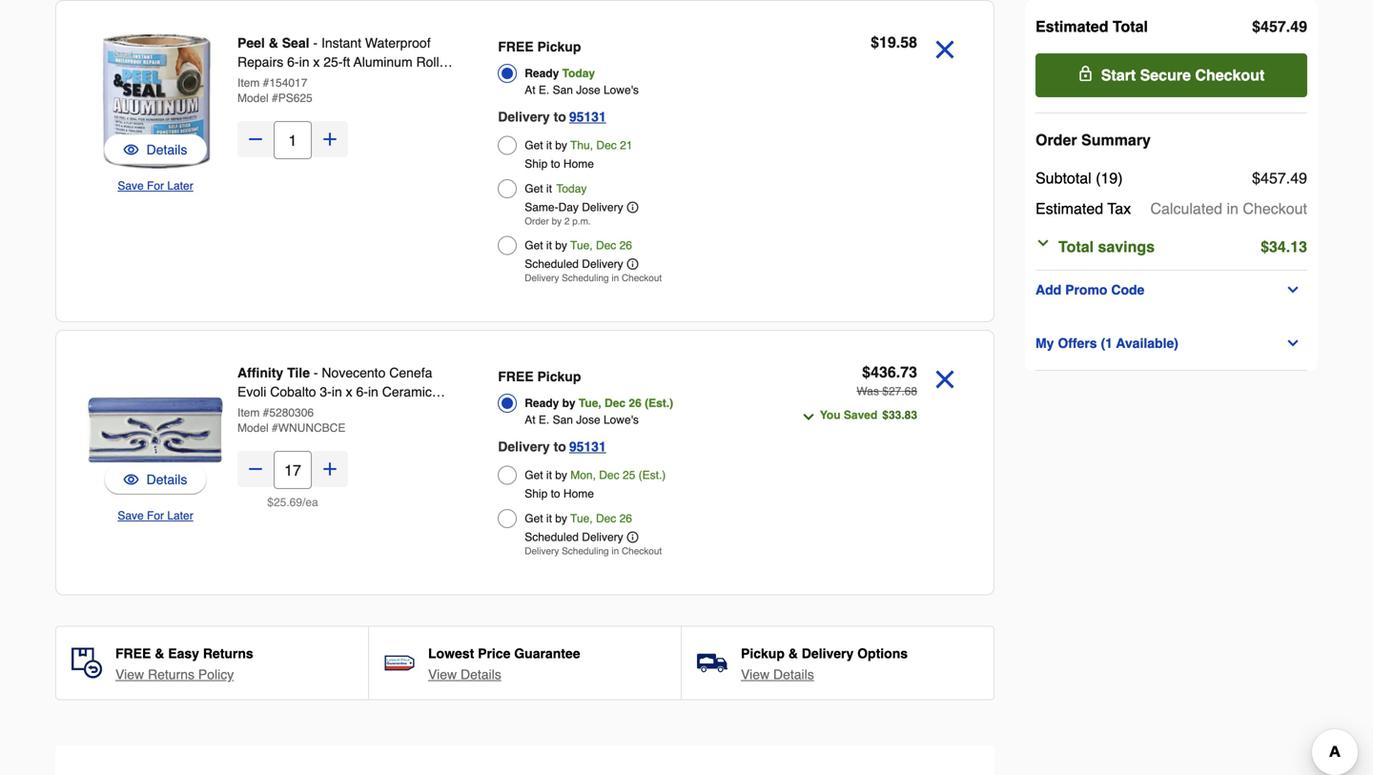 Task type: describe. For each thing, give the bounding box(es) containing it.
for for bullnose
[[147, 509, 164, 523]]

view returns policy link
[[115, 665, 234, 685]]

delivery down ready today
[[498, 109, 550, 125]]

(1
[[1101, 336, 1113, 351]]

2 scheduled from the top
[[525, 531, 579, 544]]

easy
[[168, 646, 199, 662]]

later for novecento cenefa evoli cobalto 3-in x 6-in ceramic bullnose tile (0.1-sq. ft/ piece)
[[167, 509, 193, 523]]

$ left 13
[[1261, 238, 1270, 256]]

novecento cenefa evoli cobalto 3-in x 6-in ceramic bullnose tile (0.1-sq. ft/ piece) image
[[87, 362, 224, 499]]

save for later button for bullnose
[[118, 507, 193, 526]]

27
[[889, 385, 902, 398]]

1 scheduled from the top
[[525, 258, 579, 271]]

by down get it by mon, dec 25 (est.)
[[556, 512, 568, 526]]

save for later button for flashing
[[118, 177, 193, 196]]

to up get it today
[[551, 157, 561, 171]]

for for flashing
[[147, 179, 164, 193]]

free for ceramic
[[498, 369, 534, 385]]

details inside lowest price guarantee view details
[[461, 667, 502, 683]]

34
[[1270, 238, 1287, 256]]

policy
[[198, 667, 234, 683]]

dec left 21
[[597, 139, 617, 152]]

1 get it by tue, dec 26 from the top
[[525, 239, 633, 252]]

$ up start secure checkout
[[1253, 18, 1261, 35]]

delivery to 95131 for novecento cenefa evoli cobalto 3-in x 6-in ceramic bullnose tile (0.1-sq. ft/ piece)
[[498, 439, 607, 455]]

in right calculated at the top of the page
[[1227, 200, 1239, 218]]

subtotal
[[1036, 169, 1092, 187]]

was
[[857, 385, 880, 398]]

summary
[[1082, 131, 1152, 149]]

by left mon,
[[556, 469, 568, 482]]

$ 19 . 58
[[871, 33, 918, 51]]

ft/
[[366, 404, 377, 419]]

(19)
[[1096, 169, 1124, 187]]

1 vertical spatial tue,
[[579, 397, 602, 410]]

pickup inside pickup & delivery options view details
[[741, 646, 785, 662]]

69
[[290, 496, 302, 509]]

add promo code
[[1036, 282, 1145, 298]]

1 vertical spatial today
[[557, 182, 587, 196]]

2 - from the top
[[314, 365, 318, 381]]

$ 436 . 73 was $ 27 . 68
[[857, 364, 918, 398]]

peel & seal -
[[238, 35, 321, 51]]

get it by thu, dec 21
[[525, 139, 633, 152]]

5 it from the top
[[547, 512, 552, 526]]

457 for subtotal (19)
[[1261, 169, 1287, 187]]

19
[[880, 33, 897, 51]]

0 horizontal spatial returns
[[148, 667, 195, 683]]

delivery up get it by mon, dec 25 (est.)
[[498, 439, 550, 455]]

view details link for view
[[741, 665, 815, 685]]

estimated for estimated tax
[[1036, 200, 1104, 218]]

cenefa
[[390, 365, 433, 381]]

sq.
[[344, 404, 362, 419]]

remove item image for instant waterproof repairs 6-in x 25-ft aluminum roll flashing
[[929, 33, 962, 66]]

affinity
[[238, 365, 284, 381]]

you
[[820, 409, 841, 422]]

pickup for roll
[[538, 39, 581, 54]]

info image
[[627, 532, 639, 543]]

estimated tax
[[1036, 200, 1132, 218]]

in down same-day delivery
[[612, 273, 619, 284]]

ceramic
[[382, 385, 432, 400]]

in up (0.1-
[[332, 385, 342, 400]]

ready by tue, dec 26 (est.)
[[525, 397, 674, 410]]

quickview image
[[124, 140, 139, 159]]

seal
[[282, 35, 310, 51]]

& for free
[[155, 646, 164, 662]]

order summary
[[1036, 131, 1152, 149]]

3-
[[320, 385, 332, 400]]

estimated total
[[1036, 18, 1149, 35]]

& for pickup
[[789, 646, 799, 662]]

in up 'ft/'
[[368, 385, 379, 400]]

95131 button for instant waterproof repairs 6-in x 25-ft aluminum roll flashing
[[569, 105, 607, 128]]

save for flashing
[[118, 179, 144, 193]]

ship for instant waterproof repairs 6-in x 25-ft aluminum roll flashing
[[525, 157, 548, 171]]

bullnose
[[238, 404, 289, 419]]

subtotal (19)
[[1036, 169, 1124, 187]]

$ right "saved"
[[883, 409, 889, 422]]

lowest price guarantee view details
[[428, 646, 581, 683]]

2 vertical spatial 26
[[620, 512, 633, 526]]

6- inside instant waterproof repairs 6-in x 25-ft aluminum roll flashing
[[287, 54, 299, 70]]

option group for instant waterproof repairs 6-in x 25-ft aluminum roll flashing
[[498, 33, 763, 289]]

5 get from the top
[[525, 512, 543, 526]]

piece)
[[381, 404, 419, 419]]

chevron down image inside my offers (1 available) link
[[1286, 336, 1302, 351]]

2 stepper number input field with increment and decrement buttons number field from the top
[[274, 451, 312, 489]]

jose for instant waterproof repairs 6-in x 25-ft aluminum roll flashing
[[577, 83, 601, 97]]

e. for novecento cenefa evoli cobalto 3-in x 6-in ceramic bullnose tile (0.1-sq. ft/ piece)
[[539, 414, 550, 427]]

start secure checkout
[[1102, 66, 1265, 84]]

instant waterproof repairs 6-in x 25-ft aluminum roll flashing
[[238, 35, 440, 89]]

chevron down image for add promo code
[[1286, 282, 1302, 298]]

33
[[889, 409, 902, 422]]

affinity tile -
[[238, 365, 322, 381]]

get it by mon, dec 25 (est.)
[[525, 469, 666, 482]]

49 for estimated total
[[1291, 18, 1308, 35]]

save for bullnose
[[118, 509, 144, 523]]

minus image for second stepper number input field with increment and decrement buttons number field from the bottom
[[246, 130, 265, 149]]

my offers (1 available)
[[1036, 336, 1179, 351]]

free for roll
[[498, 39, 534, 54]]

to up the get it by thu, dec 21
[[554, 109, 567, 125]]

you saved $ 33 . 83
[[820, 409, 918, 422]]

delivery to 95131 for instant waterproof repairs 6-in x 25-ft aluminum roll flashing
[[498, 109, 607, 125]]

ready for ceramic
[[525, 397, 559, 410]]

x inside novecento cenefa evoli cobalto 3-in x 6-in ceramic bullnose tile (0.1-sq. ft/ piece)
[[346, 385, 353, 400]]

$ up calculated in checkout
[[1253, 169, 1261, 187]]

& for peel
[[269, 35, 278, 51]]

83
[[905, 409, 918, 422]]

item for bullnose
[[238, 406, 260, 420]]

view inside lowest price guarantee view details
[[428, 667, 457, 683]]

1 vertical spatial 25
[[274, 496, 287, 509]]

dec up get it by mon, dec 25 (est.)
[[605, 397, 626, 410]]

$ up the was
[[863, 364, 871, 381]]

price
[[478, 646, 511, 662]]

by up mon,
[[563, 397, 576, 410]]

offers
[[1058, 336, 1098, 351]]

95131 button for novecento cenefa evoli cobalto 3-in x 6-in ceramic bullnose tile (0.1-sq. ft/ piece)
[[569, 436, 607, 458]]

436
[[871, 364, 897, 381]]

1 vertical spatial 26
[[629, 397, 642, 410]]

evoli
[[238, 385, 267, 400]]

/ea
[[302, 496, 318, 509]]

68
[[905, 385, 918, 398]]

model for flashing
[[238, 92, 269, 105]]

add
[[1036, 282, 1062, 298]]

0 vertical spatial 26
[[620, 239, 633, 252]]

p.m.
[[573, 216, 591, 227]]

home for novecento cenefa evoli cobalto 3-in x 6-in ceramic bullnose tile (0.1-sq. ft/ piece)
[[564, 488, 594, 501]]

by left thu,
[[556, 139, 568, 152]]

0 vertical spatial tile
[[287, 365, 310, 381]]

same-day delivery
[[525, 201, 624, 214]]

roll
[[416, 54, 440, 70]]

promo
[[1066, 282, 1108, 298]]

3 get from the top
[[525, 239, 543, 252]]

e. for instant waterproof repairs 6-in x 25-ft aluminum roll flashing
[[539, 83, 550, 97]]

1 get from the top
[[525, 139, 543, 152]]

4 it from the top
[[547, 469, 552, 482]]

delivery inside pickup & delivery options view details
[[802, 646, 854, 662]]

calculated in checkout
[[1151, 200, 1308, 218]]

info image for same-day delivery
[[627, 202, 639, 213]]

0 vertical spatial today
[[563, 67, 595, 80]]

1 stepper number input field with increment and decrement buttons number field from the top
[[274, 121, 312, 159]]

dec down same-day delivery
[[596, 239, 617, 252]]

delivery down get it by mon, dec 25 (est.)
[[525, 546, 559, 557]]

pickup & delivery options view details
[[741, 646, 908, 683]]

0 vertical spatial tue,
[[571, 239, 593, 252]]

novecento cenefa evoli cobalto 3-in x 6-in ceramic bullnose tile (0.1-sq. ft/ piece)
[[238, 365, 433, 419]]

457 for estimated total
[[1261, 18, 1287, 35]]

to up get it by mon, dec 25 (est.)
[[554, 439, 567, 455]]

free & easy returns view returns policy
[[115, 646, 254, 683]]

guarantee
[[515, 646, 581, 662]]

item #154017 model #ps625
[[238, 76, 313, 105]]

my offers (1 available) link
[[1036, 332, 1308, 355]]

3 it from the top
[[547, 239, 552, 252]]

(0.1-
[[317, 404, 345, 419]]

dec right mon,
[[599, 469, 620, 482]]

4 get from the top
[[525, 469, 543, 482]]

lowe's for novecento cenefa evoli cobalto 3-in x 6-in ceramic bullnose tile (0.1-sq. ft/ piece)
[[604, 414, 639, 427]]

2 get it by tue, dec 26 from the top
[[525, 512, 633, 526]]

order for order summary
[[1036, 131, 1078, 149]]

cobalto
[[270, 385, 316, 400]]

$ 25 . 69 /ea
[[267, 496, 318, 509]]



Task type: vqa. For each thing, say whether or not it's contained in the screenshot.
Home corresponding to Instant Waterproof Repairs 6-in x 25-ft Aluminum Roll Flashing
yes



Task type: locate. For each thing, give the bounding box(es) containing it.
by left 2
[[552, 216, 562, 227]]

2 scheduling from the top
[[562, 546, 609, 557]]

1 free pickup from the top
[[498, 39, 581, 54]]

1 horizontal spatial 6-
[[356, 385, 368, 400]]

95131 up mon,
[[569, 439, 607, 455]]

at e. san jose lowe's
[[525, 83, 639, 97], [525, 414, 639, 427]]

remove item image for novecento cenefa evoli cobalto 3-in x 6-in ceramic bullnose tile (0.1-sq. ft/ piece)
[[929, 364, 962, 396]]

1 scheduling from the top
[[562, 273, 609, 284]]

returns
[[203, 646, 254, 662], [148, 667, 195, 683]]

1 at from the top
[[525, 83, 536, 97]]

view details link for details
[[428, 665, 502, 685]]

item for flashing
[[238, 76, 260, 90]]

1 vertical spatial free pickup
[[498, 369, 581, 385]]

2 view details link from the left
[[741, 665, 815, 685]]

1 plus image from the top
[[321, 130, 340, 149]]

option group for novecento cenefa evoli cobalto 3-in x 6-in ceramic bullnose tile (0.1-sq. ft/ piece)
[[498, 364, 763, 562]]

2 49 from the top
[[1291, 169, 1308, 187]]

6- down novecento
[[356, 385, 368, 400]]

e. down ready today
[[539, 83, 550, 97]]

1 horizontal spatial chevron down image
[[1286, 282, 1302, 298]]

1 vertical spatial for
[[147, 509, 164, 523]]

0 horizontal spatial chevron down image
[[801, 410, 817, 425]]

ready for roll
[[525, 67, 559, 80]]

scheduled down mon,
[[525, 531, 579, 544]]

25-
[[324, 54, 343, 70]]

in down seal on the top of the page
[[299, 54, 310, 70]]

0 vertical spatial 49
[[1291, 18, 1308, 35]]

x inside instant waterproof repairs 6-in x 25-ft aluminum roll flashing
[[313, 54, 320, 70]]

1 vertical spatial returns
[[148, 667, 195, 683]]

0 vertical spatial 457
[[1261, 18, 1287, 35]]

tile
[[287, 365, 310, 381], [292, 404, 313, 419]]

1 delivery scheduling in checkout from the top
[[525, 273, 662, 284]]

0 horizontal spatial total
[[1059, 238, 1094, 256]]

$ 457 . 49 for (19)
[[1253, 169, 1308, 187]]

plus image for second stepper number input field with increment and decrement buttons number field from the bottom
[[321, 130, 340, 149]]

home down the get it by thu, dec 21
[[564, 157, 594, 171]]

1 vertical spatial (est.)
[[639, 469, 666, 482]]

view for free & easy returns view returns policy
[[115, 667, 144, 683]]

order for order by 2 p.m.
[[525, 216, 549, 227]]

0 vertical spatial stepper number input field with increment and decrement buttons number field
[[274, 121, 312, 159]]

secure image
[[1079, 66, 1094, 81]]

1 home from the top
[[564, 157, 594, 171]]

stepper number input field with increment and decrement buttons number field down #ps625
[[274, 121, 312, 159]]

model down flashing
[[238, 92, 269, 105]]

to down get it by mon, dec 25 (est.)
[[551, 488, 561, 501]]

it left mon,
[[547, 469, 552, 482]]

my
[[1036, 336, 1055, 351]]

2 option group from the top
[[498, 364, 763, 562]]

& inside pickup & delivery options view details
[[789, 646, 799, 662]]

1 scheduled delivery from the top
[[525, 258, 624, 271]]

1 vertical spatial e.
[[539, 414, 550, 427]]

get it by tue, dec 26 down mon,
[[525, 512, 633, 526]]

tile up 'cobalto'
[[287, 365, 310, 381]]

1 vertical spatial at
[[525, 414, 536, 427]]

0 vertical spatial pickup
[[538, 39, 581, 54]]

checkout inside button
[[1196, 66, 1265, 84]]

item #5280306 model #wnuncbce
[[238, 406, 346, 435]]

san for novecento cenefa evoli cobalto 3-in x 6-in ceramic bullnose tile (0.1-sq. ft/ piece)
[[553, 414, 573, 427]]

2 save for later button from the top
[[118, 507, 193, 526]]

2 later from the top
[[167, 509, 193, 523]]

(est.)
[[645, 397, 674, 410], [639, 469, 666, 482]]

#ps625
[[272, 92, 313, 105]]

1 delivery to 95131 from the top
[[498, 109, 607, 125]]

model inside item #5280306 model #wnuncbce
[[238, 422, 269, 435]]

1 $ 457 . 49 from the top
[[1253, 18, 1308, 35]]

stepper number input field with increment and decrement buttons number field up '$ 25 . 69 /ea'
[[274, 451, 312, 489]]

1 vertical spatial save for later button
[[118, 507, 193, 526]]

total savings
[[1059, 238, 1155, 256]]

2 95131 button from the top
[[569, 436, 607, 458]]

26 down same-day delivery
[[620, 239, 633, 252]]

plus image
[[321, 130, 340, 149], [321, 460, 340, 479]]

1 lowe's from the top
[[604, 83, 639, 97]]

0 vertical spatial option group
[[498, 33, 763, 289]]

home
[[564, 157, 594, 171], [564, 488, 594, 501]]

option group
[[498, 33, 763, 289], [498, 364, 763, 562]]

x up sq.
[[346, 385, 353, 400]]

1 for from the top
[[147, 179, 164, 193]]

2 at from the top
[[525, 414, 536, 427]]

1 457 from the top
[[1261, 18, 1287, 35]]

item inside item #5280306 model #wnuncbce
[[238, 406, 260, 420]]

26 up get it by mon, dec 25 (est.)
[[629, 397, 642, 410]]

checkout
[[1196, 66, 1265, 84], [1244, 200, 1308, 218], [622, 273, 662, 284], [622, 546, 662, 557]]

scheduled delivery
[[525, 258, 624, 271], [525, 531, 624, 544]]

1 save for later button from the top
[[118, 177, 193, 196]]

0 vertical spatial minus image
[[246, 130, 265, 149]]

21
[[620, 139, 633, 152]]

plus image for second stepper number input field with increment and decrement buttons number field from the top
[[321, 460, 340, 479]]

2 95131 from the top
[[569, 439, 607, 455]]

- up 'cobalto'
[[314, 365, 318, 381]]

estimated up secure image in the right of the page
[[1036, 18, 1109, 35]]

0 vertical spatial $ 457 . 49
[[1253, 18, 1308, 35]]

it left thu,
[[547, 139, 552, 152]]

1 vertical spatial pickup
[[538, 369, 581, 385]]

in inside instant waterproof repairs 6-in x 25-ft aluminum roll flashing
[[299, 54, 310, 70]]

today
[[563, 67, 595, 80], [557, 182, 587, 196]]

2 vertical spatial tue,
[[571, 512, 593, 526]]

calculated
[[1151, 200, 1223, 218]]

0 vertical spatial free pickup
[[498, 39, 581, 54]]

2 scheduled delivery from the top
[[525, 531, 624, 544]]

2 get from the top
[[525, 182, 543, 196]]

delivery left 'options'
[[802, 646, 854, 662]]

free pickup
[[498, 39, 581, 54], [498, 369, 581, 385]]

0 horizontal spatial view
[[115, 667, 144, 683]]

0 vertical spatial (est.)
[[645, 397, 674, 410]]

2 minus image from the top
[[246, 460, 265, 479]]

1 vertical spatial san
[[553, 414, 573, 427]]

scheduled delivery down 2
[[525, 258, 624, 271]]

code
[[1112, 282, 1145, 298]]

view
[[115, 667, 144, 683], [428, 667, 457, 683], [741, 667, 770, 683]]

1 estimated from the top
[[1036, 18, 1109, 35]]

delivery to 95131 up the get it by thu, dec 21
[[498, 109, 607, 125]]

today up same-day delivery
[[557, 182, 587, 196]]

1 vertical spatial 95131
[[569, 439, 607, 455]]

chevron down image left you
[[801, 410, 817, 425]]

25 left 69 at the left
[[274, 496, 287, 509]]

plus image down '25-'
[[321, 130, 340, 149]]

0 vertical spatial ready
[[525, 67, 559, 80]]

novecento
[[322, 365, 386, 381]]

delivery scheduling in checkout down p.m.
[[525, 273, 662, 284]]

95131 for novecento cenefa evoli cobalto 3-in x 6-in ceramic bullnose tile (0.1-sq. ft/ piece)
[[569, 439, 607, 455]]

$ 457 . 49
[[1253, 18, 1308, 35], [1253, 169, 1308, 187]]

chevron down image inside the add promo code link
[[1286, 282, 1302, 298]]

2 ship to home from the top
[[525, 488, 594, 501]]

lowest
[[428, 646, 474, 662]]

1 vertical spatial x
[[346, 385, 353, 400]]

0 vertical spatial delivery to 95131
[[498, 109, 607, 125]]

free
[[498, 39, 534, 54], [498, 369, 534, 385], [115, 646, 151, 662]]

0 vertical spatial later
[[167, 179, 193, 193]]

delivery scheduling in checkout down info icon at the bottom left
[[525, 546, 662, 557]]

plus image down #wnuncbce
[[321, 460, 340, 479]]

add promo code link
[[1036, 279, 1308, 301]]

save for later button down quickview icon
[[118, 507, 193, 526]]

ship down get it by mon, dec 25 (est.)
[[525, 488, 548, 501]]

ready up get it by mon, dec 25 (est.)
[[525, 397, 559, 410]]

later for instant waterproof repairs 6-in x 25-ft aluminum roll flashing
[[167, 179, 193, 193]]

later down novecento cenefa evoli cobalto 3-in x 6-in ceramic bullnose tile (0.1-sq. ft/ piece) image
[[167, 509, 193, 523]]

1 horizontal spatial total
[[1113, 18, 1149, 35]]

at e. san jose lowe's for novecento cenefa evoli cobalto 3-in x 6-in ceramic bullnose tile (0.1-sq. ft/ piece)
[[525, 414, 639, 427]]

2 save for later from the top
[[118, 509, 193, 523]]

& inside 'free & easy returns view returns policy'
[[155, 646, 164, 662]]

2 ship from the top
[[525, 488, 548, 501]]

0 vertical spatial ship
[[525, 157, 548, 171]]

tile up #wnuncbce
[[292, 404, 313, 419]]

it up same-
[[547, 182, 552, 196]]

1 later from the top
[[167, 179, 193, 193]]

at for instant waterproof repairs 6-in x 25-ft aluminum roll flashing
[[525, 83, 536, 97]]

ship up get it today
[[525, 157, 548, 171]]

1 ready from the top
[[525, 67, 559, 80]]

aluminum
[[354, 54, 413, 70]]

1 vertical spatial ready
[[525, 397, 559, 410]]

95131 for instant waterproof repairs 6-in x 25-ft aluminum roll flashing
[[569, 109, 607, 125]]

free pickup up ready today
[[498, 39, 581, 54]]

0 vertical spatial total
[[1113, 18, 1149, 35]]

2 jose from the top
[[577, 414, 601, 427]]

1 e. from the top
[[539, 83, 550, 97]]

6-
[[287, 54, 299, 70], [356, 385, 368, 400]]

ship to home for novecento cenefa evoli cobalto 3-in x 6-in ceramic bullnose tile (0.1-sq. ft/ piece)
[[525, 488, 594, 501]]

ship for novecento cenefa evoli cobalto 3-in x 6-in ceramic bullnose tile (0.1-sq. ft/ piece)
[[525, 488, 548, 501]]

view for pickup & delivery options view details
[[741, 667, 770, 683]]

& left the easy
[[155, 646, 164, 662]]

details inside pickup & delivery options view details
[[774, 667, 815, 683]]

49
[[1291, 18, 1308, 35], [1291, 169, 1308, 187]]

1 vertical spatial chevron down image
[[801, 410, 817, 425]]

0 vertical spatial e.
[[539, 83, 550, 97]]

delivery
[[498, 109, 550, 125], [582, 201, 624, 214], [582, 258, 624, 271], [525, 273, 559, 284], [498, 439, 550, 455], [582, 531, 624, 544], [525, 546, 559, 557], [802, 646, 854, 662]]

0 vertical spatial at e. san jose lowe's
[[525, 83, 639, 97]]

$ 457 . 49 for total
[[1253, 18, 1308, 35]]

lowe's
[[604, 83, 639, 97], [604, 414, 639, 427]]

26 up info icon at the bottom left
[[620, 512, 633, 526]]

pickup
[[538, 39, 581, 54], [538, 369, 581, 385], [741, 646, 785, 662]]

free pickup for roll
[[498, 39, 581, 54]]

2 remove item image from the top
[[929, 364, 962, 396]]

to
[[554, 109, 567, 125], [551, 157, 561, 171], [554, 439, 567, 455], [551, 488, 561, 501]]

jose down ready by tue, dec 26 (est.)
[[577, 414, 601, 427]]

2 san from the top
[[553, 414, 573, 427]]

scheduled down order by 2 p.m.
[[525, 258, 579, 271]]

day
[[559, 201, 579, 214]]

delivery up p.m.
[[582, 201, 624, 214]]

3 view from the left
[[741, 667, 770, 683]]

1 model from the top
[[238, 92, 269, 105]]

1 vertical spatial total
[[1059, 238, 1094, 256]]

0 vertical spatial save for later button
[[118, 177, 193, 196]]

start
[[1102, 66, 1136, 84]]

1 ship from the top
[[525, 157, 548, 171]]

$ left 58
[[871, 33, 880, 51]]

info image for scheduled delivery
[[627, 259, 639, 270]]

x
[[313, 54, 320, 70], [346, 385, 353, 400]]

at down ready by tue, dec 26 (est.)
[[525, 414, 536, 427]]

0 vertical spatial free
[[498, 39, 534, 54]]

save for later button down quickview image
[[118, 177, 193, 196]]

ship to home down mon,
[[525, 488, 594, 501]]

1 option group from the top
[[498, 33, 763, 289]]

peel
[[238, 35, 265, 51]]

thu,
[[571, 139, 594, 152]]

chevron down image
[[1036, 236, 1051, 251], [1286, 336, 1302, 351]]

2 info image from the top
[[627, 259, 639, 270]]

0 vertical spatial model
[[238, 92, 269, 105]]

1 vertical spatial scheduled
[[525, 531, 579, 544]]

1 horizontal spatial x
[[346, 385, 353, 400]]

for down novecento cenefa evoli cobalto 3-in x 6-in ceramic bullnose tile (0.1-sq. ft/ piece) image
[[147, 509, 164, 523]]

for down instant waterproof repairs 6-in x 25-ft aluminum roll flashing 'image'
[[147, 179, 164, 193]]

get
[[525, 139, 543, 152], [525, 182, 543, 196], [525, 239, 543, 252], [525, 469, 543, 482], [525, 512, 543, 526]]

2 for from the top
[[147, 509, 164, 523]]

san down ready today
[[553, 83, 573, 97]]

$
[[1253, 18, 1261, 35], [871, 33, 880, 51], [1253, 169, 1261, 187], [1261, 238, 1270, 256], [863, 364, 871, 381], [883, 385, 889, 398], [883, 409, 889, 422], [267, 496, 274, 509]]

2
[[565, 216, 570, 227]]

1 minus image from the top
[[246, 130, 265, 149]]

san for instant waterproof repairs 6-in x 25-ft aluminum roll flashing
[[553, 83, 573, 97]]

delivery to 95131 up mon,
[[498, 439, 607, 455]]

item down 'repairs'
[[238, 76, 260, 90]]

58
[[901, 33, 918, 51]]

ship
[[525, 157, 548, 171], [525, 488, 548, 501]]

ready today
[[525, 67, 595, 80]]

1 vertical spatial 457
[[1261, 169, 1287, 187]]

0 vertical spatial returns
[[203, 646, 254, 662]]

lowe's down ready by tue, dec 26 (est.)
[[604, 414, 639, 427]]

0 vertical spatial at
[[525, 83, 536, 97]]

0 vertical spatial save
[[118, 179, 144, 193]]

at e. san jose lowe's for instant waterproof repairs 6-in x 25-ft aluminum roll flashing
[[525, 83, 639, 97]]

1 vertical spatial stepper number input field with increment and decrement buttons number field
[[274, 451, 312, 489]]

minus image for second stepper number input field with increment and decrement buttons number field from the top
[[246, 460, 265, 479]]

0 vertical spatial for
[[147, 179, 164, 193]]

1 - from the top
[[313, 35, 318, 51]]

ship to home for instant waterproof repairs 6-in x 25-ft aluminum roll flashing
[[525, 157, 594, 171]]

1 vertical spatial jose
[[577, 414, 601, 427]]

at e. san jose lowe's down ready by tue, dec 26 (est.)
[[525, 414, 639, 427]]

order
[[1036, 131, 1078, 149], [525, 216, 549, 227]]

1 49 from the top
[[1291, 18, 1308, 35]]

2 it from the top
[[547, 182, 552, 196]]

Stepper number input field with increment and decrement buttons number field
[[274, 121, 312, 159], [274, 451, 312, 489]]

model for bullnose
[[238, 422, 269, 435]]

free pickup up ready by tue, dec 26 (est.)
[[498, 369, 581, 385]]

1 save from the top
[[118, 179, 144, 193]]

remove item image
[[929, 33, 962, 66], [929, 364, 962, 396]]

2 delivery to 95131 from the top
[[498, 439, 607, 455]]

delivery left info icon at the bottom left
[[582, 531, 624, 544]]

tue,
[[571, 239, 593, 252], [579, 397, 602, 410], [571, 512, 593, 526]]

get it today
[[525, 182, 587, 196]]

options
[[858, 646, 908, 662]]

1 it from the top
[[547, 139, 552, 152]]

total down estimated tax
[[1059, 238, 1094, 256]]

save for later for instant waterproof repairs 6-in x 25-ft aluminum roll flashing
[[118, 179, 193, 193]]

model down bullnose
[[238, 422, 269, 435]]

free up ready by tue, dec 26 (est.)
[[498, 369, 534, 385]]

free up view returns policy link on the left bottom of page
[[115, 646, 151, 662]]

chevron down image for you saved
[[801, 410, 817, 425]]

estimated for estimated total
[[1036, 18, 1109, 35]]

chevron down image down 13
[[1286, 282, 1302, 298]]

1 vertical spatial lowe's
[[604, 414, 639, 427]]

0 vertical spatial scheduling
[[562, 273, 609, 284]]

minus image
[[246, 130, 265, 149], [246, 460, 265, 479]]

1 item from the top
[[238, 76, 260, 90]]

later
[[167, 179, 193, 193], [167, 509, 193, 523]]

today up the get it by thu, dec 21
[[563, 67, 595, 80]]

1 vertical spatial 49
[[1291, 169, 1308, 187]]

home for instant waterproof repairs 6-in x 25-ft aluminum roll flashing
[[564, 157, 594, 171]]

1 vertical spatial free
[[498, 369, 534, 385]]

-
[[313, 35, 318, 51], [314, 365, 318, 381]]

2 ready from the top
[[525, 397, 559, 410]]

1 vertical spatial save
[[118, 509, 144, 523]]

quickview image
[[124, 470, 139, 489]]

2 model from the top
[[238, 422, 269, 435]]

info image
[[627, 202, 639, 213], [627, 259, 639, 270]]

tile inside novecento cenefa evoli cobalto 3-in x 6-in ceramic bullnose tile (0.1-sq. ft/ piece)
[[292, 404, 313, 419]]

1 vertical spatial 95131 button
[[569, 436, 607, 458]]

1 vertical spatial model
[[238, 422, 269, 435]]

2 save from the top
[[118, 509, 144, 523]]

ready
[[525, 67, 559, 80], [525, 397, 559, 410]]

scheduling
[[562, 273, 609, 284], [562, 546, 609, 557]]

0 vertical spatial 95131 button
[[569, 105, 607, 128]]

2 view from the left
[[428, 667, 457, 683]]

1 jose from the top
[[577, 83, 601, 97]]

#5280306
[[263, 406, 314, 420]]

saved
[[844, 409, 878, 422]]

1 vertical spatial estimated
[[1036, 200, 1104, 218]]

0 horizontal spatial chevron down image
[[1036, 236, 1051, 251]]

2 lowe's from the top
[[604, 414, 639, 427]]

pickup for ceramic
[[538, 369, 581, 385]]

ft
[[343, 54, 350, 70]]

95131 button
[[569, 105, 607, 128], [569, 436, 607, 458]]

2 home from the top
[[564, 488, 594, 501]]

0 vertical spatial 95131
[[569, 109, 607, 125]]

73
[[901, 364, 918, 381]]

$ 34 . 13
[[1261, 238, 1308, 256]]

in down get it by mon, dec 25 (est.)
[[612, 546, 619, 557]]

0 vertical spatial item
[[238, 76, 260, 90]]

instant
[[321, 35, 362, 51]]

0 vertical spatial order
[[1036, 131, 1078, 149]]

secure
[[1141, 66, 1192, 84]]

chevron down image
[[1286, 282, 1302, 298], [801, 410, 817, 425]]

1 vertical spatial tile
[[292, 404, 313, 419]]

2 at e. san jose lowe's from the top
[[525, 414, 639, 427]]

2 457 from the top
[[1261, 169, 1287, 187]]

0 vertical spatial -
[[313, 35, 318, 51]]

1 view from the left
[[115, 667, 144, 683]]

49 for subtotal (19)
[[1291, 169, 1308, 187]]

0 horizontal spatial &
[[155, 646, 164, 662]]

view inside pickup & delivery options view details
[[741, 667, 770, 683]]

tax
[[1108, 200, 1132, 218]]

delivery down p.m.
[[582, 258, 624, 271]]

e. down ready by tue, dec 26 (est.)
[[539, 414, 550, 427]]

95131
[[569, 109, 607, 125], [569, 439, 607, 455]]

order up the subtotal
[[1036, 131, 1078, 149]]

95131 button up thu,
[[569, 105, 607, 128]]

1 view details link from the left
[[428, 665, 502, 685]]

.
[[1287, 18, 1291, 35], [897, 33, 901, 51], [1287, 169, 1291, 187], [1287, 238, 1291, 256], [897, 364, 901, 381], [902, 385, 905, 398], [902, 409, 905, 422], [287, 496, 290, 509]]

2 vertical spatial pickup
[[741, 646, 785, 662]]

1 info image from the top
[[627, 202, 639, 213]]

0 vertical spatial plus image
[[321, 130, 340, 149]]

1 vertical spatial info image
[[627, 259, 639, 270]]

26
[[620, 239, 633, 252], [629, 397, 642, 410], [620, 512, 633, 526]]

repairs
[[238, 54, 284, 70]]

1 horizontal spatial 25
[[623, 469, 636, 482]]

#154017
[[263, 76, 308, 90]]

1 horizontal spatial chevron down image
[[1286, 336, 1302, 351]]

flashing
[[238, 73, 288, 89]]

0 vertical spatial 25
[[623, 469, 636, 482]]

0 vertical spatial home
[[564, 157, 594, 171]]

scheduled delivery left info icon at the bottom left
[[525, 531, 624, 544]]

2 horizontal spatial view
[[741, 667, 770, 683]]

by down order by 2 p.m.
[[556, 239, 568, 252]]

0 vertical spatial ship to home
[[525, 157, 594, 171]]

2 delivery scheduling in checkout from the top
[[525, 546, 662, 557]]

0 vertical spatial chevron down image
[[1036, 236, 1051, 251]]

tue, down p.m.
[[571, 239, 593, 252]]

returns up policy
[[203, 646, 254, 662]]

available)
[[1117, 336, 1179, 351]]

1 vertical spatial order
[[525, 216, 549, 227]]

save down quickview image
[[118, 179, 144, 193]]

delivery down order by 2 p.m.
[[525, 273, 559, 284]]

0 vertical spatial scheduled delivery
[[525, 258, 624, 271]]

minus image down bullnose
[[246, 460, 265, 479]]

1 95131 button from the top
[[569, 105, 607, 128]]

estimated
[[1036, 18, 1109, 35], [1036, 200, 1104, 218]]

jose for novecento cenefa evoli cobalto 3-in x 6-in ceramic bullnose tile (0.1-sq. ft/ piece)
[[577, 414, 601, 427]]

#wnuncbce
[[272, 422, 346, 435]]

mon,
[[571, 469, 596, 482]]

model inside item #154017 model #ps625
[[238, 92, 269, 105]]

0 horizontal spatial 6-
[[287, 54, 299, 70]]

1 vertical spatial option group
[[498, 364, 763, 562]]

remove item image right 58
[[929, 33, 962, 66]]

1 vertical spatial delivery scheduling in checkout
[[525, 546, 662, 557]]

25 right mon,
[[623, 469, 636, 482]]

at e. san jose lowe's down ready today
[[525, 83, 639, 97]]

1 vertical spatial ship to home
[[525, 488, 594, 501]]

2 estimated from the top
[[1036, 200, 1104, 218]]

view inside 'free & easy returns view returns policy'
[[115, 667, 144, 683]]

1 horizontal spatial returns
[[203, 646, 254, 662]]

at down ready today
[[525, 83, 536, 97]]

1 vertical spatial scheduled delivery
[[525, 531, 624, 544]]

1 vertical spatial minus image
[[246, 460, 265, 479]]

2 $ 457 . 49 from the top
[[1253, 169, 1308, 187]]

waterproof
[[365, 35, 431, 51]]

2 vertical spatial free
[[115, 646, 151, 662]]

start secure checkout button
[[1036, 53, 1308, 97]]

1 ship to home from the top
[[525, 157, 594, 171]]

free pickup for ceramic
[[498, 369, 581, 385]]

save for later down quickview image
[[118, 179, 193, 193]]

save for later button
[[118, 177, 193, 196], [118, 507, 193, 526]]

free inside 'free & easy returns view returns policy'
[[115, 646, 151, 662]]

2 plus image from the top
[[321, 460, 340, 479]]

1 vertical spatial chevron down image
[[1286, 336, 1302, 351]]

details
[[147, 142, 187, 157], [147, 472, 187, 488], [461, 667, 502, 683], [774, 667, 815, 683]]

2 item from the top
[[238, 406, 260, 420]]

1 horizontal spatial view details link
[[741, 665, 815, 685]]

ship to home up get it today
[[525, 157, 594, 171]]

$ right the was
[[883, 385, 889, 398]]

remove item image right 68
[[929, 364, 962, 396]]

95131 button up mon,
[[569, 436, 607, 458]]

item inside item #154017 model #ps625
[[238, 76, 260, 90]]

0 vertical spatial delivery scheduling in checkout
[[525, 273, 662, 284]]

dec down get it by mon, dec 25 (est.)
[[596, 512, 617, 526]]

2 e. from the top
[[539, 414, 550, 427]]

save for later for novecento cenefa evoli cobalto 3-in x 6-in ceramic bullnose tile (0.1-sq. ft/ piece)
[[118, 509, 193, 523]]

by
[[556, 139, 568, 152], [552, 216, 562, 227], [556, 239, 568, 252], [563, 397, 576, 410], [556, 469, 568, 482], [556, 512, 568, 526]]

1 save for later from the top
[[118, 179, 193, 193]]

san
[[553, 83, 573, 97], [553, 414, 573, 427]]

6- inside novecento cenefa evoli cobalto 3-in x 6-in ceramic bullnose tile (0.1-sq. ft/ piece)
[[356, 385, 368, 400]]

1 remove item image from the top
[[929, 33, 962, 66]]

1 vertical spatial home
[[564, 488, 594, 501]]

lowe's for instant waterproof repairs 6-in x 25-ft aluminum roll flashing
[[604, 83, 639, 97]]

0 horizontal spatial order
[[525, 216, 549, 227]]

1 san from the top
[[553, 83, 573, 97]]

13
[[1291, 238, 1308, 256]]

1 at e. san jose lowe's from the top
[[525, 83, 639, 97]]

0 vertical spatial san
[[553, 83, 573, 97]]

at for novecento cenefa evoli cobalto 3-in x 6-in ceramic bullnose tile (0.1-sq. ft/ piece)
[[525, 414, 536, 427]]

457
[[1261, 18, 1287, 35], [1261, 169, 1287, 187]]

1 95131 from the top
[[569, 109, 607, 125]]

$ left 69 at the left
[[267, 496, 274, 509]]

1 vertical spatial -
[[314, 365, 318, 381]]

instant waterproof repairs 6-in x 25-ft aluminum roll flashing image
[[87, 31, 224, 169]]

same-
[[525, 201, 559, 214]]

0 vertical spatial get it by tue, dec 26
[[525, 239, 633, 252]]

2 free pickup from the top
[[498, 369, 581, 385]]

get down get it by mon, dec 25 (est.)
[[525, 512, 543, 526]]

san down ready by tue, dec 26 (est.)
[[553, 414, 573, 427]]

0 vertical spatial estimated
[[1036, 18, 1109, 35]]



